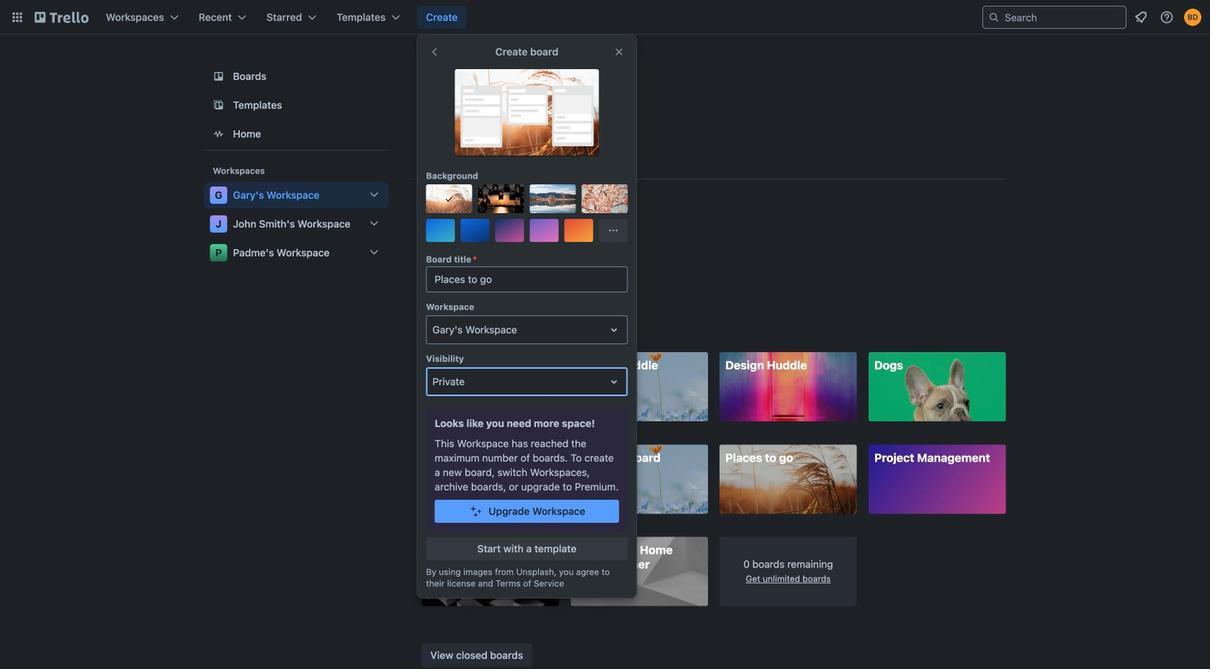 Task type: describe. For each thing, give the bounding box(es) containing it.
2 open image from the top
[[605, 373, 623, 390]]

click to unstar this board. it will be removed from your starred list. image
[[539, 588, 552, 601]]

Search field
[[1000, 7, 1126, 27]]

board image
[[210, 68, 227, 85]]

search image
[[988, 12, 1000, 23]]

close popover image
[[613, 46, 625, 58]]

custom image image
[[443, 193, 455, 205]]

primary element
[[0, 0, 1210, 35]]



Task type: locate. For each thing, give the bounding box(es) containing it.
open information menu image
[[1160, 10, 1174, 24]]

1 open image from the top
[[605, 321, 623, 339]]

1 vertical spatial open image
[[605, 373, 623, 390]]

0 notifications image
[[1132, 9, 1150, 26]]

home image
[[210, 125, 227, 143]]

open image
[[605, 321, 623, 339], [605, 373, 623, 390]]

return to previous screen image
[[429, 46, 440, 58]]

template board image
[[210, 97, 227, 114]]

back to home image
[[35, 6, 89, 29]]

barb dwyer (barbdwyer3) image
[[1184, 9, 1202, 26]]

0 vertical spatial open image
[[605, 321, 623, 339]]

None text field
[[426, 267, 628, 292]]



Task type: vqa. For each thing, say whether or not it's contained in the screenshot.
"Premium"
no



